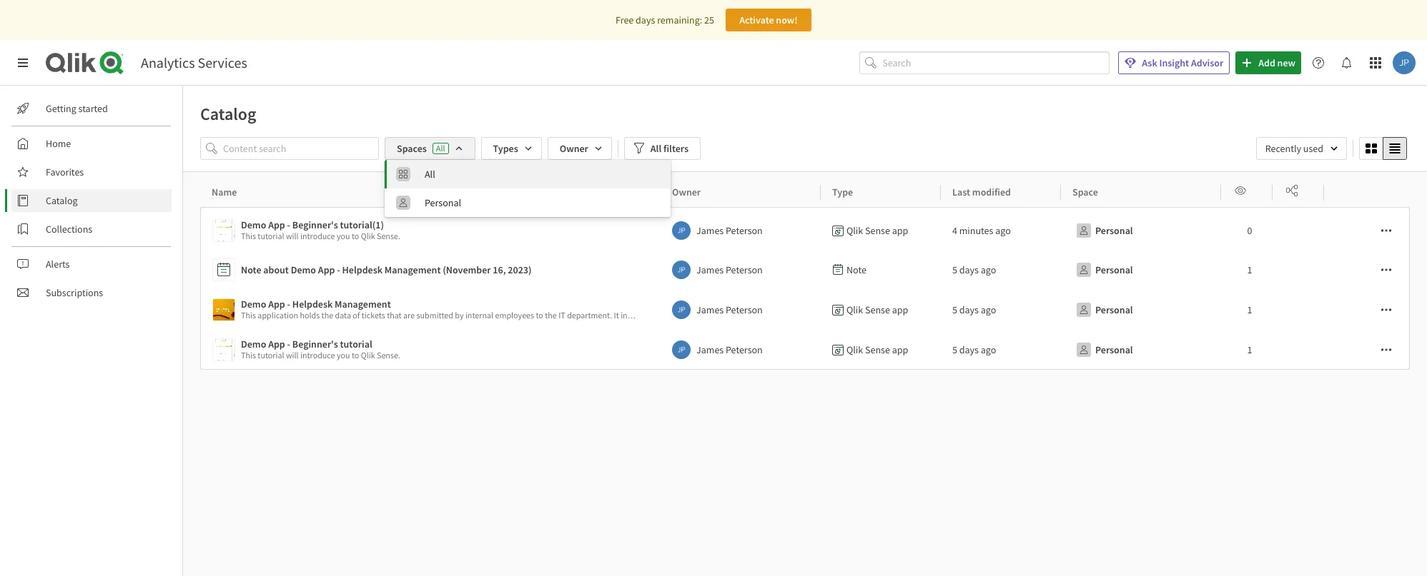 Task type: describe. For each thing, give the bounding box(es) containing it.
1 5 days ago from the top
[[952, 264, 996, 277]]

1 5 days ago cell from the top
[[941, 250, 1061, 290]]

qlik sense app image
[[213, 340, 235, 361]]

5 for demo app - beginner's tutorial
[[952, 344, 957, 357]]

sense for tutorial(1)
[[865, 225, 890, 237]]

tutorial(1)
[[340, 219, 384, 232]]

5 days ago for demo app - beginner's tutorial
[[952, 344, 996, 357]]

sense for tutorial
[[865, 344, 890, 357]]

more actions image for demo app - beginner's tutorial
[[1381, 345, 1392, 356]]

analytics services
[[141, 54, 247, 71]]

4 minutes ago button
[[952, 220, 1011, 242]]

james peterson cell for demo app - beginner's tutorial(1)
[[661, 207, 821, 250]]

personal button for demo app - beginner's tutorial(1)
[[1072, 220, 1136, 242]]

this for demo app - beginner's tutorial(1)
[[241, 231, 256, 242]]

james for demo app - beginner's tutorial
[[696, 344, 724, 357]]

helpdesk inside 'demo app - helpdesk management' 'button'
[[292, 298, 333, 311]]

qlik sense app for tutorial
[[847, 344, 908, 357]]

2 personal cell from the top
[[1061, 250, 1221, 290]]

2 sense from the top
[[865, 304, 890, 317]]

app for demo app - beginner's tutorial this tutorial will introduce you to qlik sense.
[[268, 338, 285, 351]]

demo for demo app - beginner's tutorial(1) this tutorial will introduce you to qlik sense.
[[241, 219, 266, 232]]

personal link
[[385, 189, 671, 217]]

home link
[[11, 132, 172, 155]]

add new
[[1259, 56, 1296, 69]]

you for tutorial(1)
[[337, 231, 350, 242]]

types button
[[481, 137, 542, 160]]

qlik sense app for tutorial(1)
[[847, 225, 908, 237]]

days for the 5 days ago button corresponding to demo app - beginner's tutorial
[[959, 344, 979, 357]]

1 for demo app - helpdesk management
[[1247, 304, 1252, 317]]

ask insight advisor
[[1142, 56, 1223, 69]]

2 app from the top
[[892, 304, 908, 317]]

name
[[212, 186, 237, 199]]

catalog link
[[11, 189, 172, 212]]

james for demo app - beginner's tutorial(1)
[[696, 225, 724, 237]]

ago for demo app - beginner's tutorial(1)
[[995, 225, 1011, 237]]

personal button for demo app - helpdesk management
[[1072, 299, 1136, 322]]

space
[[1072, 186, 1098, 199]]

free
[[616, 14, 634, 26]]

modified
[[972, 186, 1011, 199]]

to for tutorial
[[352, 350, 359, 361]]

ago for demo app - beginner's tutorial
[[981, 344, 996, 357]]

personal element
[[425, 197, 662, 209]]

favorites
[[46, 166, 84, 179]]

last modified
[[952, 186, 1011, 199]]

now!
[[776, 14, 798, 26]]

analytics services element
[[141, 54, 247, 71]]

4 minutes ago
[[952, 225, 1011, 237]]

subscriptions
[[46, 287, 103, 300]]

demo app - beginner's tutorial this tutorial will introduce you to qlik sense.
[[241, 338, 400, 361]]

you for tutorial
[[337, 350, 350, 361]]

1 vertical spatial owner
[[672, 186, 701, 199]]

catalog inside catalog link
[[46, 194, 78, 207]]

personal inside menu
[[425, 197, 461, 209]]

demo app - beginner's tutorial(1) this tutorial will introduce you to qlik sense.
[[241, 219, 400, 242]]

spaces
[[397, 142, 427, 155]]

note cell
[[821, 250, 941, 290]]

note for note
[[847, 264, 866, 277]]

app for tutorial(1)
[[892, 225, 908, 237]]

2 qlik sense app from the top
[[847, 304, 908, 317]]

sense. for demo app - beginner's tutorial(1)
[[377, 231, 400, 242]]

2 personal button from the top
[[1072, 259, 1136, 282]]

favorites link
[[11, 161, 172, 184]]

Search text field
[[882, 51, 1110, 75]]

qlik for demo app - beginner's tutorial(1)
[[847, 225, 863, 237]]

personal cell for demo app - beginner's tutorial(1)
[[1061, 207, 1221, 250]]

owner button
[[547, 137, 612, 160]]

5 days ago cell for demo app - beginner's tutorial
[[941, 330, 1061, 370]]

james peterson image for 5 days ago
[[672, 341, 691, 360]]

(november
[[443, 264, 491, 277]]

5 days ago button for demo app - beginner's tutorial
[[952, 339, 996, 362]]

ago for demo app - helpdesk management
[[981, 304, 996, 317]]

getting
[[46, 102, 76, 115]]

qlik sense app image for demo app - beginner's tutorial(1)
[[213, 220, 235, 242]]

qlik for demo app - helpdesk management
[[847, 304, 863, 317]]

james peterson cell for demo app - beginner's tutorial
[[661, 330, 821, 370]]

1 cell for demo app - beginner's tutorial
[[1221, 330, 1273, 370]]

filters
[[664, 142, 689, 155]]

5 days ago for demo app - helpdesk management
[[952, 304, 996, 317]]

1 for demo app - beginner's tutorial
[[1247, 344, 1252, 357]]

5 days ago cell for demo app - helpdesk management
[[941, 290, 1061, 330]]

qlik sense app image for demo app - helpdesk management
[[213, 300, 235, 321]]

0
[[1247, 225, 1252, 237]]

all element
[[425, 168, 662, 181]]

add new button
[[1236, 51, 1301, 74]]

peterson for demo app - beginner's tutorial(1)
[[726, 225, 763, 237]]

ask insight advisor button
[[1118, 51, 1230, 74]]

used in image
[[1286, 185, 1298, 196]]

filters region
[[183, 134, 1427, 217]]

- inside button
[[337, 264, 340, 277]]

this for demo app - beginner's tutorial
[[241, 350, 256, 361]]

navigation pane element
[[0, 92, 182, 310]]

2 james peterson from the top
[[696, 264, 763, 277]]

switch view group
[[1359, 137, 1407, 160]]

app for demo app - beginner's tutorial(1) this tutorial will introduce you to qlik sense.
[[268, 219, 285, 232]]

introduce for tutorial
[[300, 350, 335, 361]]

will for tutorial
[[286, 350, 299, 361]]

app inside button
[[318, 264, 335, 277]]

2 qlik sense app cell from the top
[[821, 290, 941, 330]]

menu inside filters region
[[385, 160, 671, 217]]

demo for demo app - helpdesk management
[[241, 298, 266, 311]]

sense. for demo app - beginner's tutorial
[[377, 350, 400, 361]]

demo for demo app - beginner's tutorial this tutorial will introduce you to qlik sense.
[[241, 338, 266, 351]]

personal button for demo app - beginner's tutorial
[[1072, 339, 1136, 362]]

beginner's for tutorial(1)
[[292, 219, 338, 232]]

introduce for tutorial(1)
[[300, 231, 335, 242]]



Task type: locate. For each thing, give the bounding box(es) containing it.
personal cell
[[1061, 207, 1221, 250], [1061, 250, 1221, 290], [1061, 290, 1221, 330], [1061, 330, 1221, 370]]

1 vertical spatial will
[[286, 350, 299, 361]]

analytics
[[141, 54, 195, 71]]

james peterson image for 4 minutes ago
[[672, 222, 691, 240]]

1 sense from the top
[[865, 225, 890, 237]]

you
[[337, 231, 350, 242], [337, 350, 350, 361]]

qlik sense app
[[847, 225, 908, 237], [847, 304, 908, 317], [847, 344, 908, 357]]

1 vertical spatial james peterson image
[[672, 301, 691, 320]]

introduce inside demo app - beginner's tutorial(1) this tutorial will introduce you to qlik sense.
[[300, 231, 335, 242]]

introduce down demo app - helpdesk management on the bottom of the page
[[300, 350, 335, 361]]

insight
[[1159, 56, 1189, 69]]

introduce
[[300, 231, 335, 242], [300, 350, 335, 361]]

1 beginner's from the top
[[292, 219, 338, 232]]

3 more actions image from the top
[[1381, 305, 1392, 316]]

3 peterson from the top
[[726, 304, 763, 317]]

demo right qlik sense app icon
[[241, 338, 266, 351]]

1 vertical spatial this
[[241, 350, 256, 361]]

2 more actions image from the top
[[1381, 265, 1392, 276]]

1 will from the top
[[286, 231, 299, 242]]

- up demo app - helpdesk management on the bottom of the page
[[337, 264, 340, 277]]

you down demo app - helpdesk management on the bottom of the page
[[337, 350, 350, 361]]

1 this from the top
[[241, 231, 256, 242]]

2 5 days ago from the top
[[952, 304, 996, 317]]

5 days ago
[[952, 264, 996, 277], [952, 304, 996, 317], [952, 344, 996, 357]]

1 vertical spatial 5 days ago button
[[952, 339, 996, 362]]

demo app - helpdesk management button
[[212, 296, 655, 325]]

0 vertical spatial 5 days ago button
[[952, 299, 996, 322]]

used
[[1303, 142, 1323, 155]]

demo inside 'button'
[[241, 298, 266, 311]]

app inside demo app - beginner's tutorial(1) this tutorial will introduce you to qlik sense.
[[268, 219, 285, 232]]

4 minutes ago cell
[[941, 207, 1061, 250]]

all inside dropdown button
[[651, 142, 662, 155]]

0 vertical spatial 5
[[952, 264, 957, 277]]

demo inside button
[[291, 264, 316, 277]]

2 1 cell from the top
[[1221, 290, 1273, 330]]

collections link
[[11, 218, 172, 241]]

- for tutorial
[[287, 338, 290, 351]]

0 vertical spatial you
[[337, 231, 350, 242]]

1 vertical spatial qlik sense app image
[[213, 300, 235, 321]]

james peterson image
[[672, 261, 691, 280], [672, 301, 691, 320]]

4
[[952, 225, 957, 237]]

2 1 from the top
[[1247, 304, 1252, 317]]

viewed by image
[[1235, 185, 1246, 196]]

3 personal cell from the top
[[1061, 290, 1221, 330]]

introduce inside demo app - beginner's tutorial this tutorial will introduce you to qlik sense.
[[300, 350, 335, 361]]

4 james peterson cell from the top
[[661, 330, 821, 370]]

james peterson image for qlik sense app
[[672, 301, 691, 320]]

1 cell
[[1221, 250, 1273, 290], [1221, 290, 1273, 330], [1221, 330, 1273, 370]]

3 5 days ago cell from the top
[[941, 330, 1061, 370]]

qlik sense app cell
[[821, 207, 941, 250], [821, 290, 941, 330], [821, 330, 941, 370]]

2 note from the left
[[847, 264, 866, 277]]

1 james from the top
[[696, 225, 724, 237]]

personal button
[[1072, 220, 1136, 242], [1072, 259, 1136, 282], [1072, 299, 1136, 322], [1072, 339, 1136, 362]]

more actions image for demo app - helpdesk management
[[1381, 305, 1392, 316]]

1 vertical spatial to
[[352, 350, 359, 361]]

1 vertical spatial introduce
[[300, 350, 335, 361]]

0 vertical spatial james peterson image
[[1393, 51, 1416, 74]]

note about demo app - helpdesk management (november 16, 2023)
[[241, 264, 532, 277]]

0 vertical spatial management
[[384, 264, 441, 277]]

tutorial for demo app - beginner's tutorial
[[258, 350, 284, 361]]

Content search text field
[[223, 137, 379, 160]]

beginner's down demo app - helpdesk management on the bottom of the page
[[292, 338, 338, 351]]

2 5 days ago cell from the top
[[941, 290, 1061, 330]]

beginner's left tutorial(1)
[[292, 219, 338, 232]]

this
[[241, 231, 256, 242], [241, 350, 256, 361]]

james peterson image for note
[[672, 261, 691, 280]]

minutes
[[959, 225, 993, 237]]

1 sense. from the top
[[377, 231, 400, 242]]

2 you from the top
[[337, 350, 350, 361]]

2 vertical spatial qlik sense app
[[847, 344, 908, 357]]

personal
[[425, 197, 461, 209], [1095, 225, 1133, 237], [1095, 264, 1133, 277], [1095, 304, 1133, 317], [1095, 344, 1133, 357]]

2 5 from the top
[[952, 304, 957, 317]]

will
[[286, 231, 299, 242], [286, 350, 299, 361]]

16,
[[493, 264, 506, 277]]

qlik sense app image inside 'demo app - helpdesk management' 'button'
[[213, 300, 235, 321]]

2 introduce from the top
[[300, 350, 335, 361]]

app right qlik sense app icon
[[268, 338, 285, 351]]

demo inside demo app - beginner's tutorial this tutorial will introduce you to qlik sense.
[[241, 338, 266, 351]]

- for management
[[287, 298, 290, 311]]

app inside 'button'
[[268, 298, 285, 311]]

1 vertical spatial sense.
[[377, 350, 400, 361]]

menu containing all
[[385, 160, 671, 217]]

subscriptions link
[[11, 282, 172, 305]]

all for all filters
[[651, 142, 662, 155]]

0 vertical spatial will
[[286, 231, 299, 242]]

days for 1st 5 days ago cell from the top of the page
[[959, 264, 979, 277]]

0 vertical spatial sense
[[865, 225, 890, 237]]

advisor
[[1191, 56, 1223, 69]]

app down about
[[268, 298, 285, 311]]

app up demo app - helpdesk management on the bottom of the page
[[318, 264, 335, 277]]

sense.
[[377, 231, 400, 242], [377, 350, 400, 361]]

0 horizontal spatial all
[[425, 168, 435, 181]]

james peterson cell for demo app - helpdesk management
[[661, 290, 821, 330]]

2 5 days ago button from the top
[[952, 339, 996, 362]]

qlik sense app image up qlik sense app icon
[[213, 300, 235, 321]]

owner up all element
[[560, 142, 588, 155]]

will down demo app - helpdesk management on the bottom of the page
[[286, 350, 299, 361]]

tutorial for demo app - beginner's tutorial(1)
[[258, 231, 284, 242]]

note inside button
[[241, 264, 261, 277]]

1 horizontal spatial helpdesk
[[342, 264, 383, 277]]

all filters
[[651, 142, 689, 155]]

personal for demo app - helpdesk management
[[1095, 304, 1133, 317]]

2023)
[[508, 264, 532, 277]]

qlik
[[847, 225, 863, 237], [361, 231, 375, 242], [847, 304, 863, 317], [847, 344, 863, 357], [361, 350, 375, 361]]

note about demo app - helpdesk management (november 16, 2023) button
[[212, 256, 655, 285]]

helpdesk down tutorial(1)
[[342, 264, 383, 277]]

1 horizontal spatial all
[[436, 143, 445, 154]]

0 vertical spatial owner
[[560, 142, 588, 155]]

to for tutorial(1)
[[352, 231, 359, 242]]

new
[[1277, 56, 1296, 69]]

james peterson cell
[[661, 207, 821, 250], [661, 250, 821, 290], [661, 290, 821, 330], [661, 330, 821, 370]]

1 you from the top
[[337, 231, 350, 242]]

1 vertical spatial 5
[[952, 304, 957, 317]]

3 sense from the top
[[865, 344, 890, 357]]

3 qlik sense app from the top
[[847, 344, 908, 357]]

app
[[268, 219, 285, 232], [318, 264, 335, 277], [268, 298, 285, 311], [268, 338, 285, 351]]

this inside demo app - beginner's tutorial(1) this tutorial will introduce you to qlik sense.
[[241, 231, 256, 242]]

app
[[892, 225, 908, 237], [892, 304, 908, 317], [892, 344, 908, 357]]

Recently used field
[[1256, 137, 1347, 160]]

getting started
[[46, 102, 108, 115]]

- down about
[[287, 298, 290, 311]]

all filters button
[[624, 137, 701, 160]]

0 horizontal spatial catalog
[[46, 194, 78, 207]]

all link
[[385, 160, 671, 189]]

tutorial up about
[[258, 231, 284, 242]]

0 vertical spatial helpdesk
[[342, 264, 383, 277]]

1 vertical spatial sense
[[865, 304, 890, 317]]

days
[[636, 14, 655, 26], [959, 264, 979, 277], [959, 304, 979, 317], [959, 344, 979, 357]]

to up note about demo app - helpdesk management (november 16, 2023)
[[352, 231, 359, 242]]

5 days ago cell
[[941, 250, 1061, 290], [941, 290, 1061, 330], [941, 330, 1061, 370]]

alerts link
[[11, 253, 172, 276]]

4 james peterson from the top
[[696, 344, 763, 357]]

2 sense. from the top
[[377, 350, 400, 361]]

2 will from the top
[[286, 350, 299, 361]]

demo down about
[[241, 298, 266, 311]]

collections
[[46, 223, 92, 236]]

qlik inside demo app - beginner's tutorial(1) this tutorial will introduce you to qlik sense.
[[361, 231, 375, 242]]

1 cell for demo app - helpdesk management
[[1221, 290, 1273, 330]]

3 james peterson cell from the top
[[661, 290, 821, 330]]

activate now!
[[739, 14, 798, 26]]

all for all element
[[425, 168, 435, 181]]

helpdesk inside note about demo app - helpdesk management (november 16, 2023) button
[[342, 264, 383, 277]]

catalog
[[200, 103, 256, 125], [46, 194, 78, 207]]

activate
[[739, 14, 774, 26]]

demo right about
[[291, 264, 316, 277]]

1 vertical spatial helpdesk
[[292, 298, 333, 311]]

-
[[287, 219, 290, 232], [337, 264, 340, 277], [287, 298, 290, 311], [287, 338, 290, 351]]

4 peterson from the top
[[726, 344, 763, 357]]

2 vertical spatial app
[[892, 344, 908, 357]]

2 peterson from the top
[[726, 264, 763, 277]]

to down demo app - helpdesk management on the bottom of the page
[[352, 350, 359, 361]]

will up about
[[286, 231, 299, 242]]

to inside demo app - beginner's tutorial(1) this tutorial will introduce you to qlik sense.
[[352, 231, 359, 242]]

2 vertical spatial 5 days ago
[[952, 344, 996, 357]]

0 horizontal spatial owner
[[560, 142, 588, 155]]

3 1 cell from the top
[[1221, 330, 1273, 370]]

2 vertical spatial james peterson image
[[672, 341, 691, 360]]

3 app from the top
[[892, 344, 908, 357]]

0 vertical spatial this
[[241, 231, 256, 242]]

4 more actions image from the top
[[1381, 345, 1392, 356]]

close sidebar menu image
[[17, 57, 29, 69]]

more actions image for demo app - beginner's tutorial(1)
[[1381, 225, 1392, 237]]

0 vertical spatial qlik sense app
[[847, 225, 908, 237]]

personal for demo app - beginner's tutorial
[[1095, 344, 1133, 357]]

1 to from the top
[[352, 231, 359, 242]]

note inside cell
[[847, 264, 866, 277]]

searchbar element
[[860, 51, 1110, 75]]

3 5 days ago from the top
[[952, 344, 996, 357]]

0 vertical spatial qlik sense app image
[[213, 220, 235, 242]]

demo inside demo app - beginner's tutorial(1) this tutorial will introduce you to qlik sense.
[[241, 219, 266, 232]]

1 1 cell from the top
[[1221, 250, 1273, 290]]

ago
[[995, 225, 1011, 237], [981, 264, 996, 277], [981, 304, 996, 317], [981, 344, 996, 357]]

james peterson for demo app - beginner's tutorial
[[696, 344, 763, 357]]

this inside demo app - beginner's tutorial this tutorial will introduce you to qlik sense.
[[241, 350, 256, 361]]

started
[[78, 102, 108, 115]]

type
[[832, 186, 853, 199]]

0 vertical spatial catalog
[[200, 103, 256, 125]]

1 note from the left
[[241, 264, 261, 277]]

getting started link
[[11, 97, 172, 120]]

1 vertical spatial you
[[337, 350, 350, 361]]

app for tutorial
[[892, 344, 908, 357]]

peterson for demo app - beginner's tutorial
[[726, 344, 763, 357]]

management down note about demo app - helpdesk management (november 16, 2023)
[[335, 298, 391, 311]]

personal for demo app - beginner's tutorial(1)
[[1095, 225, 1133, 237]]

- up about
[[287, 219, 290, 232]]

0 vertical spatial james peterson image
[[672, 261, 691, 280]]

helpdesk up demo app - beginner's tutorial this tutorial will introduce you to qlik sense.
[[292, 298, 333, 311]]

qlik sense app cell for tutorial(1)
[[821, 207, 941, 250]]

0 vertical spatial app
[[892, 225, 908, 237]]

qlik sense app image
[[213, 220, 235, 242], [213, 300, 235, 321]]

1 vertical spatial qlik sense app
[[847, 304, 908, 317]]

app inside demo app - beginner's tutorial this tutorial will introduce you to qlik sense.
[[268, 338, 285, 351]]

more actions image
[[1381, 225, 1392, 237], [1381, 265, 1392, 276], [1381, 305, 1392, 316], [1381, 345, 1392, 356]]

4 personal button from the top
[[1072, 339, 1136, 362]]

management up 'demo app - helpdesk management' 'button'
[[384, 264, 441, 277]]

app up about
[[268, 219, 285, 232]]

2 vertical spatial 1
[[1247, 344, 1252, 357]]

1 horizontal spatial owner
[[672, 186, 701, 199]]

helpdesk
[[342, 264, 383, 277], [292, 298, 333, 311]]

owner inside dropdown button
[[560, 142, 588, 155]]

0 horizontal spatial helpdesk
[[292, 298, 333, 311]]

3 james from the top
[[696, 304, 724, 317]]

qlik for demo app - beginner's tutorial
[[847, 344, 863, 357]]

1 vertical spatial 5 days ago
[[952, 304, 996, 317]]

james
[[696, 225, 724, 237], [696, 264, 724, 277], [696, 304, 724, 317], [696, 344, 724, 357]]

note
[[241, 264, 261, 277], [847, 264, 866, 277]]

beginner's inside demo app - beginner's tutorial(1) this tutorial will introduce you to qlik sense.
[[292, 219, 338, 232]]

3 1 from the top
[[1247, 344, 1252, 357]]

1 vertical spatial 1
[[1247, 304, 1252, 317]]

0 vertical spatial to
[[352, 231, 359, 242]]

add
[[1259, 56, 1275, 69]]

tutorial
[[258, 231, 284, 242], [340, 338, 372, 351], [258, 350, 284, 361]]

1 vertical spatial james peterson image
[[672, 222, 691, 240]]

owner
[[560, 142, 588, 155], [672, 186, 701, 199]]

1 5 from the top
[[952, 264, 957, 277]]

2 to from the top
[[352, 350, 359, 361]]

3 qlik sense app cell from the top
[[821, 330, 941, 370]]

3 5 from the top
[[952, 344, 957, 357]]

2 qlik sense app image from the top
[[213, 300, 235, 321]]

0 vertical spatial 5 days ago
[[952, 264, 996, 277]]

5
[[952, 264, 957, 277], [952, 304, 957, 317], [952, 344, 957, 357]]

5 days ago button for demo app - helpdesk management
[[952, 299, 996, 322]]

1 qlik sense app from the top
[[847, 225, 908, 237]]

5 days ago button
[[952, 299, 996, 322], [952, 339, 996, 362]]

catalog down "services"
[[200, 103, 256, 125]]

app for demo app - helpdesk management
[[268, 298, 285, 311]]

2 james from the top
[[696, 264, 724, 277]]

demo
[[241, 219, 266, 232], [291, 264, 316, 277], [241, 298, 266, 311], [241, 338, 266, 351]]

james peterson for demo app - beginner's tutorial(1)
[[696, 225, 763, 237]]

qlik sense app cell for tutorial
[[821, 330, 941, 370]]

0 vertical spatial sense.
[[377, 231, 400, 242]]

you up note about demo app - helpdesk management (november 16, 2023)
[[337, 231, 350, 242]]

2 this from the top
[[241, 350, 256, 361]]

all
[[651, 142, 662, 155], [436, 143, 445, 154], [425, 168, 435, 181]]

james peterson image
[[1393, 51, 1416, 74], [672, 222, 691, 240], [672, 341, 691, 360]]

1 introduce from the top
[[300, 231, 335, 242]]

2 james peterson cell from the top
[[661, 250, 821, 290]]

tutorial down demo app - helpdesk management on the bottom of the page
[[340, 338, 372, 351]]

last
[[952, 186, 970, 199]]

1
[[1247, 264, 1252, 277], [1247, 304, 1252, 317], [1247, 344, 1252, 357]]

management inside 'button'
[[335, 298, 391, 311]]

james for demo app - helpdesk management
[[696, 304, 724, 317]]

ago inside 'button'
[[995, 225, 1011, 237]]

- down demo app - helpdesk management on the bottom of the page
[[287, 338, 290, 351]]

sense. down 'demo app - helpdesk management' 'button'
[[377, 350, 400, 361]]

sense. inside demo app - beginner's tutorial(1) this tutorial will introduce you to qlik sense.
[[377, 231, 400, 242]]

1 peterson from the top
[[726, 225, 763, 237]]

0 vertical spatial 1
[[1247, 264, 1252, 277]]

peterson for demo app - helpdesk management
[[726, 304, 763, 317]]

recently
[[1265, 142, 1301, 155]]

home
[[46, 137, 71, 150]]

4 james from the top
[[696, 344, 724, 357]]

0 vertical spatial introduce
[[300, 231, 335, 242]]

1 5 days ago button from the top
[[952, 299, 996, 322]]

2 horizontal spatial all
[[651, 142, 662, 155]]

peterson
[[726, 225, 763, 237], [726, 264, 763, 277], [726, 304, 763, 317], [726, 344, 763, 357]]

beginner's for tutorial
[[292, 338, 338, 351]]

alerts
[[46, 258, 70, 271]]

1 qlik sense app image from the top
[[213, 220, 235, 242]]

1 horizontal spatial note
[[847, 264, 866, 277]]

ask
[[1142, 56, 1157, 69]]

about
[[263, 264, 289, 277]]

- inside demo app - beginner's tutorial this tutorial will introduce you to qlik sense.
[[287, 338, 290, 351]]

1 horizontal spatial catalog
[[200, 103, 256, 125]]

- inside 'button'
[[287, 298, 290, 311]]

2 james peterson image from the top
[[672, 301, 691, 320]]

days for the 5 days ago button corresponding to demo app - helpdesk management
[[959, 304, 979, 317]]

all left filters
[[651, 142, 662, 155]]

1 james peterson cell from the top
[[661, 207, 821, 250]]

menu
[[385, 160, 671, 217]]

you inside demo app - beginner's tutorial this tutorial will introduce you to qlik sense.
[[337, 350, 350, 361]]

1 vertical spatial catalog
[[46, 194, 78, 207]]

1 1 from the top
[[1247, 264, 1252, 277]]

owner down filters
[[672, 186, 701, 199]]

- for tutorial(1)
[[287, 219, 290, 232]]

cell
[[1273, 207, 1324, 250], [1324, 207, 1410, 250], [1273, 250, 1324, 290], [1324, 250, 1410, 290], [1273, 290, 1324, 330], [1324, 290, 1410, 330], [1273, 330, 1324, 370], [1324, 330, 1410, 370]]

all right spaces
[[436, 143, 445, 154]]

management
[[384, 264, 441, 277], [335, 298, 391, 311]]

personal cell for demo app - helpdesk management
[[1061, 290, 1221, 330]]

all down spaces
[[425, 168, 435, 181]]

1 qlik sense app cell from the top
[[821, 207, 941, 250]]

sense. up note about demo app - helpdesk management (november 16, 2023)
[[377, 231, 400, 242]]

to
[[352, 231, 359, 242], [352, 350, 359, 361]]

all inside menu
[[425, 168, 435, 181]]

1 more actions image from the top
[[1381, 225, 1392, 237]]

1 vertical spatial beginner's
[[292, 338, 338, 351]]

sense. inside demo app - beginner's tutorial this tutorial will introduce you to qlik sense.
[[377, 350, 400, 361]]

beginner's inside demo app - beginner's tutorial this tutorial will introduce you to qlik sense.
[[292, 338, 338, 351]]

1 app from the top
[[892, 225, 908, 237]]

- inside demo app - beginner's tutorial(1) this tutorial will introduce you to qlik sense.
[[287, 219, 290, 232]]

free days remaining: 25
[[616, 14, 714, 26]]

will inside demo app - beginner's tutorial this tutorial will introduce you to qlik sense.
[[286, 350, 299, 361]]

management inside button
[[384, 264, 441, 277]]

to inside demo app - beginner's tutorial this tutorial will introduce you to qlik sense.
[[352, 350, 359, 361]]

tutorial inside demo app - beginner's tutorial(1) this tutorial will introduce you to qlik sense.
[[258, 231, 284, 242]]

4 personal cell from the top
[[1061, 330, 1221, 370]]

1 vertical spatial app
[[892, 304, 908, 317]]

recently used
[[1265, 142, 1323, 155]]

0 horizontal spatial note
[[241, 264, 261, 277]]

services
[[198, 54, 247, 71]]

tutorial right qlik sense app icon
[[258, 350, 284, 361]]

qlik inside demo app - beginner's tutorial this tutorial will introduce you to qlik sense.
[[361, 350, 375, 361]]

will for tutorial(1)
[[286, 231, 299, 242]]

1 personal cell from the top
[[1061, 207, 1221, 250]]

1 vertical spatial management
[[335, 298, 391, 311]]

0 vertical spatial beginner's
[[292, 219, 338, 232]]

demo app - helpdesk management
[[241, 298, 391, 311]]

remaining:
[[657, 14, 702, 26]]

personal cell for demo app - beginner's tutorial
[[1061, 330, 1221, 370]]

3 personal button from the top
[[1072, 299, 1136, 322]]

1 james peterson image from the top
[[672, 261, 691, 280]]

types
[[493, 142, 518, 155]]

introduce left tutorial(1)
[[300, 231, 335, 242]]

25
[[704, 14, 714, 26]]

catalog down favorites at top
[[46, 194, 78, 207]]

sense
[[865, 225, 890, 237], [865, 304, 890, 317], [865, 344, 890, 357]]

beginner's
[[292, 219, 338, 232], [292, 338, 338, 351]]

3 james peterson from the top
[[696, 304, 763, 317]]

2 beginner's from the top
[[292, 338, 338, 351]]

qlik sense app image down name
[[213, 220, 235, 242]]

1 james peterson from the top
[[696, 225, 763, 237]]

5 for demo app - helpdesk management
[[952, 304, 957, 317]]

0 cell
[[1221, 207, 1273, 250]]

1 personal button from the top
[[1072, 220, 1136, 242]]

james peterson for demo app - helpdesk management
[[696, 304, 763, 317]]

demo up about
[[241, 219, 266, 232]]

note for note about demo app - helpdesk management (november 16, 2023)
[[241, 264, 261, 277]]

james peterson
[[696, 225, 763, 237], [696, 264, 763, 277], [696, 304, 763, 317], [696, 344, 763, 357]]

2 vertical spatial 5
[[952, 344, 957, 357]]

will inside demo app - beginner's tutorial(1) this tutorial will introduce you to qlik sense.
[[286, 231, 299, 242]]

activate now! link
[[726, 9, 811, 31]]

2 vertical spatial sense
[[865, 344, 890, 357]]

you inside demo app - beginner's tutorial(1) this tutorial will introduce you to qlik sense.
[[337, 231, 350, 242]]



Task type: vqa. For each thing, say whether or not it's contained in the screenshot.
- corresponding to Management
yes



